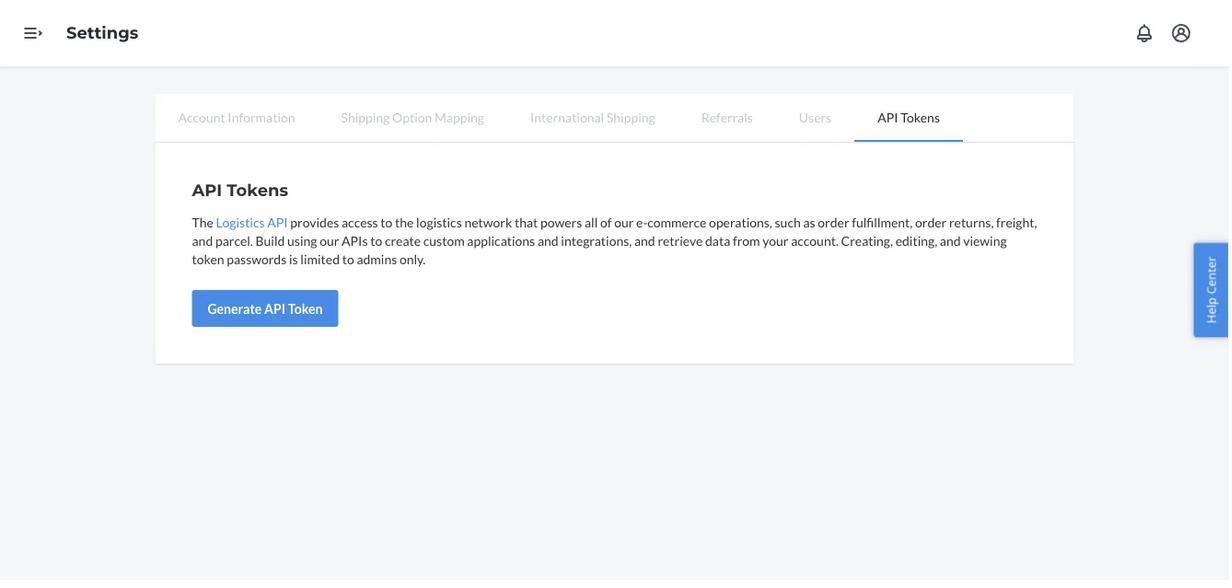 Task type: vqa. For each thing, say whether or not it's contained in the screenshot.
API within the "Button"
yes



Task type: describe. For each thing, give the bounding box(es) containing it.
provides access to the logistics network that powers all of our e-commerce operations, such as order fulfillment, order returns, freight, and parcel. build using our apis to create custom applications and integrations, and retrieve data from your account. creating, editing, and viewing token passwords is limited to admins only.
[[192, 214, 1038, 267]]

generate api token
[[208, 301, 323, 316]]

api inside tab
[[878, 109, 899, 125]]

account.
[[791, 233, 839, 248]]

users
[[799, 109, 832, 125]]

your
[[763, 233, 789, 248]]

center
[[1203, 257, 1220, 294]]

account
[[178, 109, 225, 125]]

operations,
[[709, 214, 773, 230]]

3 and from the left
[[635, 233, 656, 248]]

1 vertical spatial our
[[320, 233, 339, 248]]

mapping
[[435, 109, 485, 125]]

4 and from the left
[[940, 233, 961, 248]]

open notifications image
[[1134, 22, 1156, 44]]

referrals tab
[[679, 94, 776, 140]]

international
[[531, 109, 604, 125]]

the
[[192, 214, 214, 230]]

2 vertical spatial to
[[342, 251, 354, 267]]

token
[[288, 301, 323, 316]]

such
[[775, 214, 801, 230]]

fulfillment,
[[852, 214, 913, 230]]

from
[[733, 233, 760, 248]]

help center button
[[1194, 243, 1230, 337]]

applications
[[467, 233, 535, 248]]

shipping option mapping
[[341, 109, 485, 125]]

integrations,
[[561, 233, 632, 248]]

apis
[[342, 233, 368, 248]]

0 vertical spatial our
[[615, 214, 634, 230]]

custom
[[424, 233, 465, 248]]

the
[[395, 214, 414, 230]]

international shipping
[[531, 109, 656, 125]]

1 and from the left
[[192, 233, 213, 248]]

option
[[392, 109, 432, 125]]

logistics
[[216, 214, 265, 230]]

1 order from the left
[[818, 214, 850, 230]]

is
[[289, 251, 298, 267]]

0 horizontal spatial api tokens
[[192, 180, 288, 200]]

information
[[228, 109, 295, 125]]

api inside button
[[264, 301, 286, 316]]

tokens inside tab
[[901, 109, 940, 125]]

settings link
[[66, 23, 139, 43]]

creating,
[[842, 233, 893, 248]]

freight,
[[997, 214, 1038, 230]]

parcel.
[[215, 233, 253, 248]]

settings
[[66, 23, 139, 43]]



Task type: locate. For each thing, give the bounding box(es) containing it.
shipping inside tab
[[341, 109, 390, 125]]

and down the returns,
[[940, 233, 961, 248]]

to
[[381, 214, 393, 230], [370, 233, 382, 248], [342, 251, 354, 267]]

powers
[[541, 214, 582, 230]]

account information
[[178, 109, 295, 125]]

limited
[[301, 251, 340, 267]]

open navigation image
[[22, 22, 44, 44]]

open account menu image
[[1171, 22, 1193, 44]]

order up 'editing,' at the right top
[[916, 214, 947, 230]]

that
[[515, 214, 538, 230]]

1 horizontal spatial tokens
[[901, 109, 940, 125]]

generate
[[208, 301, 262, 316]]

1 horizontal spatial order
[[916, 214, 947, 230]]

api left token
[[264, 301, 286, 316]]

our up the limited at the top left of the page
[[320, 233, 339, 248]]

of
[[601, 214, 612, 230]]

shipping right 'international'
[[607, 109, 656, 125]]

provides
[[290, 214, 339, 230]]

0 horizontal spatial our
[[320, 233, 339, 248]]

2 order from the left
[[916, 214, 947, 230]]

our
[[615, 214, 634, 230], [320, 233, 339, 248]]

generate api token button
[[192, 290, 338, 327]]

api tokens
[[878, 109, 940, 125], [192, 180, 288, 200]]

token
[[192, 251, 224, 267]]

viewing
[[964, 233, 1007, 248]]

shipping
[[341, 109, 390, 125], [607, 109, 656, 125]]

0 vertical spatial to
[[381, 214, 393, 230]]

all
[[585, 214, 598, 230]]

2 shipping from the left
[[607, 109, 656, 125]]

1 horizontal spatial our
[[615, 214, 634, 230]]

1 horizontal spatial api tokens
[[878, 109, 940, 125]]

help center
[[1203, 257, 1220, 324]]

build
[[256, 233, 285, 248]]

1 shipping from the left
[[341, 109, 390, 125]]

international shipping tab
[[508, 94, 679, 140]]

order
[[818, 214, 850, 230], [916, 214, 947, 230]]

tab list containing account information
[[155, 94, 1075, 143]]

api
[[878, 109, 899, 125], [192, 180, 222, 200], [267, 214, 288, 230], [264, 301, 286, 316]]

our left e-
[[615, 214, 634, 230]]

1 vertical spatial to
[[370, 233, 382, 248]]

to left the the
[[381, 214, 393, 230]]

the logistics api
[[192, 214, 288, 230]]

1 horizontal spatial shipping
[[607, 109, 656, 125]]

api right users tab
[[878, 109, 899, 125]]

0 horizontal spatial shipping
[[341, 109, 390, 125]]

users tab
[[776, 94, 855, 140]]

order right as
[[818, 214, 850, 230]]

0 vertical spatial api tokens
[[878, 109, 940, 125]]

create
[[385, 233, 421, 248]]

logistics
[[416, 214, 462, 230]]

as
[[804, 214, 816, 230]]

commerce
[[648, 214, 707, 230]]

api tokens tab
[[855, 94, 964, 142]]

referrals
[[702, 109, 753, 125]]

admins
[[357, 251, 397, 267]]

api up the
[[192, 180, 222, 200]]

returns,
[[950, 214, 994, 230]]

and down the
[[192, 233, 213, 248]]

and down "powers"
[[538, 233, 559, 248]]

editing,
[[896, 233, 938, 248]]

retrieve
[[658, 233, 703, 248]]

shipping inside tab
[[607, 109, 656, 125]]

passwords
[[227, 251, 287, 267]]

and
[[192, 233, 213, 248], [538, 233, 559, 248], [635, 233, 656, 248], [940, 233, 961, 248]]

0 horizontal spatial order
[[818, 214, 850, 230]]

logistics api link
[[216, 214, 288, 230]]

to down apis
[[342, 251, 354, 267]]

api up build
[[267, 214, 288, 230]]

tokens
[[901, 109, 940, 125], [227, 180, 288, 200]]

and down e-
[[635, 233, 656, 248]]

tab list
[[155, 94, 1075, 143]]

0 vertical spatial tokens
[[901, 109, 940, 125]]

only.
[[400, 251, 426, 267]]

0 horizontal spatial tokens
[[227, 180, 288, 200]]

2 and from the left
[[538, 233, 559, 248]]

network
[[465, 214, 512, 230]]

1 vertical spatial api tokens
[[192, 180, 288, 200]]

e-
[[637, 214, 648, 230]]

api tokens inside tab
[[878, 109, 940, 125]]

help
[[1203, 298, 1220, 324]]

to up "admins" in the top left of the page
[[370, 233, 382, 248]]

account information tab
[[155, 94, 318, 140]]

shipping left the option
[[341, 109, 390, 125]]

access
[[342, 214, 378, 230]]

1 vertical spatial tokens
[[227, 180, 288, 200]]

using
[[287, 233, 317, 248]]

data
[[706, 233, 731, 248]]

shipping option mapping tab
[[318, 94, 508, 140]]



